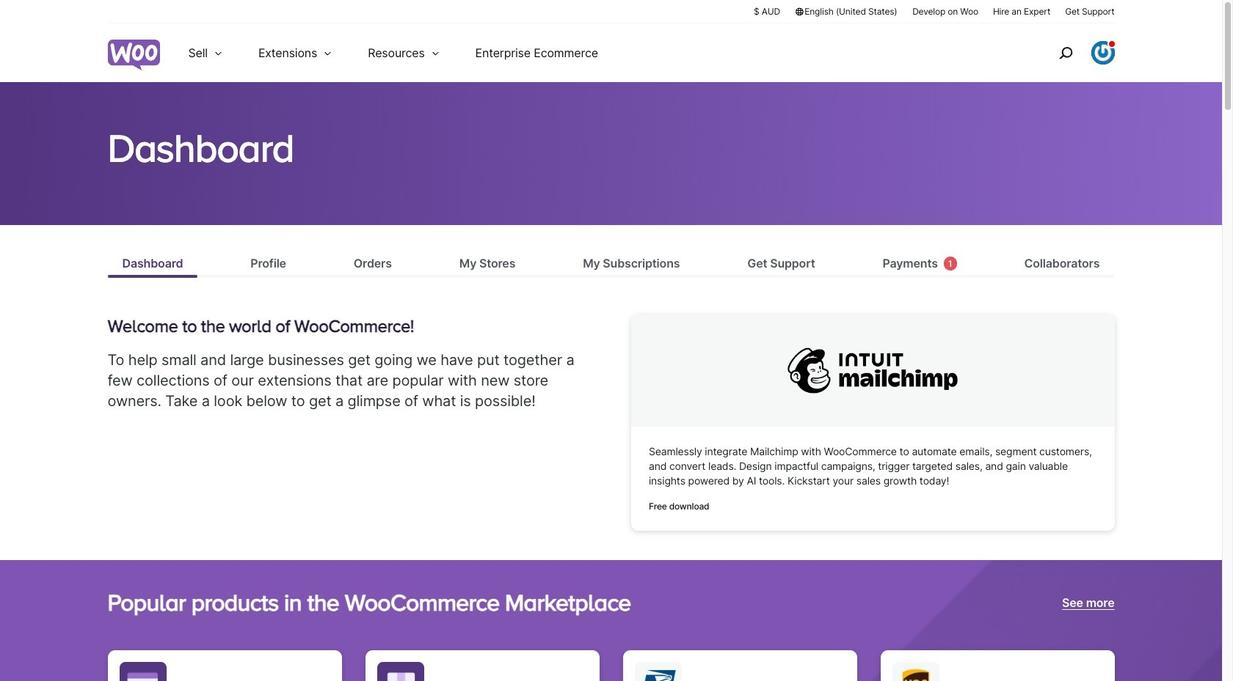 Task type: locate. For each thing, give the bounding box(es) containing it.
open account menu image
[[1091, 41, 1115, 65]]



Task type: describe. For each thing, give the bounding box(es) containing it.
search image
[[1054, 41, 1077, 65]]

service navigation menu element
[[1027, 29, 1115, 77]]



Task type: vqa. For each thing, say whether or not it's contained in the screenshot.
option
no



